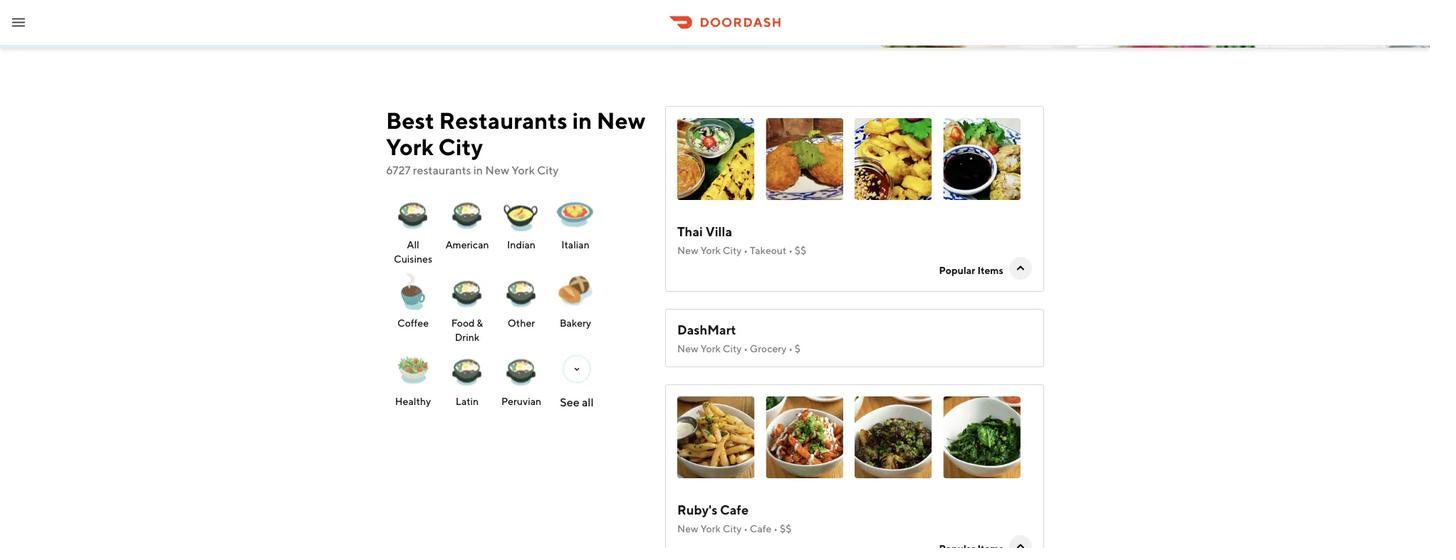 Task type: vqa. For each thing, say whether or not it's contained in the screenshot.
restaurants
yes



Task type: locate. For each thing, give the bounding box(es) containing it.
bakery
[[560, 317, 592, 329]]

0 horizontal spatial $$
[[780, 523, 792, 535]]

ruby's
[[678, 502, 718, 518]]

all
[[582, 395, 594, 409]]

see all
[[560, 395, 594, 409]]

york down ruby's
[[701, 523, 721, 535]]

$$
[[795, 245, 807, 257], [780, 523, 792, 535]]

all
[[407, 238, 420, 250]]

new
[[597, 107, 646, 134], [485, 164, 510, 177], [678, 245, 699, 257], [678, 343, 699, 355], [678, 523, 699, 535]]

drink
[[455, 331, 480, 343]]

american
[[446, 238, 489, 250]]

popular
[[940, 264, 976, 276]]

see all button
[[549, 344, 606, 410]]

1 vertical spatial cafe
[[750, 523, 772, 535]]

all cuisines
[[394, 238, 433, 264]]

dashmart
[[678, 322, 737, 338]]

1 horizontal spatial in
[[573, 107, 592, 134]]

new inside thai villa new york city • takeout • $$
[[678, 245, 699, 257]]

kha nom jeeb (steamed dumpling) image
[[944, 118, 1021, 200]]

indian link
[[497, 188, 547, 266]]

york down villa
[[701, 245, 721, 257]]

food & drink
[[452, 317, 483, 343]]

city
[[439, 134, 483, 160], [537, 164, 559, 177], [723, 245, 742, 257], [723, 343, 742, 355], [723, 523, 742, 535]]

city inside ruby's cafe new york city • cafe • $$
[[723, 523, 742, 535]]

•
[[744, 245, 748, 257], [789, 245, 793, 257], [744, 343, 748, 355], [789, 343, 793, 355], [744, 523, 748, 535], [774, 523, 778, 535]]

$$ for thai villa
[[795, 245, 807, 257]]

shrimp cake image
[[766, 118, 844, 200]]

see all region
[[386, 180, 653, 440]]

villa
[[706, 224, 733, 239]]

dashmart new york city • grocery • $
[[678, 322, 801, 355]]

thai
[[678, 224, 703, 239]]

$
[[795, 343, 801, 355]]

latin link
[[443, 344, 492, 410]]

0 horizontal spatial cafe
[[721, 502, 749, 518]]

$$ inside thai villa new york city • takeout • $$
[[795, 245, 807, 257]]

0 vertical spatial $$
[[795, 245, 807, 257]]

$$ inside ruby's cafe new york city • cafe • $$
[[780, 523, 792, 535]]

york down dashmart
[[701, 343, 721, 355]]

0 vertical spatial in
[[573, 107, 592, 134]]

in
[[573, 107, 592, 134], [474, 164, 483, 177]]

1 vertical spatial $$
[[780, 523, 792, 535]]

items
[[978, 264, 1004, 276]]

pla muk tod (fried turmeric coconut calamari) image
[[855, 118, 932, 200]]

best restaurants in new york city 6727 restaurants in new york city
[[386, 107, 646, 177]]

best
[[386, 107, 435, 134]]

city inside thai villa new york city • takeout • $$
[[723, 245, 742, 257]]

1 horizontal spatial cafe
[[750, 523, 772, 535]]

6727
[[386, 164, 411, 177]]

&
[[477, 317, 483, 329]]

cafe
[[721, 502, 749, 518], [750, 523, 772, 535]]

other link
[[497, 266, 547, 344]]

1 vertical spatial in
[[474, 164, 483, 177]]

york
[[386, 134, 434, 160], [512, 164, 535, 177], [701, 245, 721, 257], [701, 343, 721, 355], [701, 523, 721, 535]]

latin
[[456, 395, 479, 407]]

grocery
[[750, 343, 787, 355]]

1 horizontal spatial $$
[[795, 245, 807, 257]]

italian
[[562, 238, 590, 250]]



Task type: describe. For each thing, give the bounding box(es) containing it.
coffee
[[398, 317, 429, 329]]

takeout
[[750, 245, 787, 257]]

restaurants
[[413, 164, 471, 177]]

see
[[560, 395, 580, 409]]

crispy brussel sprouts image
[[855, 397, 932, 479]]

cuisines
[[394, 253, 433, 264]]

york up 6727
[[386, 134, 434, 160]]

city inside dashmart new york city • grocery • $
[[723, 343, 742, 355]]

healthy link
[[388, 344, 438, 410]]

york inside dashmart new york city • grocery • $
[[701, 343, 721, 355]]

0 vertical spatial cafe
[[721, 502, 749, 518]]

0 horizontal spatial in
[[474, 164, 483, 177]]

italian link
[[551, 188, 601, 266]]

indian
[[507, 238, 536, 250]]

fries with truffle aioli image
[[678, 397, 755, 479]]

all cuisines link
[[388, 188, 438, 266]]

coffee link
[[388, 266, 438, 344]]

sweet potato fries image
[[766, 397, 844, 479]]

peruvian link
[[497, 344, 547, 410]]

chicken satay image
[[678, 118, 755, 200]]

food
[[452, 317, 475, 329]]

popular items
[[940, 264, 1004, 276]]

bakery link
[[551, 266, 601, 344]]

new inside dashmart new york city • grocery • $
[[678, 343, 699, 355]]

restaurants
[[439, 107, 568, 134]]

american link
[[443, 188, 492, 266]]

healthy
[[395, 395, 431, 407]]

york inside ruby's cafe new york city • cafe • $$
[[701, 523, 721, 535]]

ruby's cafe new york city • cafe • $$
[[678, 502, 792, 535]]

york inside thai villa new york city • takeout • $$
[[701, 245, 721, 257]]

open menu image
[[10, 14, 27, 31]]

york down restaurants
[[512, 164, 535, 177]]

food & drink link
[[443, 266, 492, 344]]

hero image image
[[601, 0, 1431, 48]]

new inside ruby's cafe new york city • cafe • $$
[[678, 523, 699, 535]]

other
[[508, 317, 535, 329]]

thai villa new york city • takeout • $$
[[678, 224, 807, 257]]

peruvian
[[502, 395, 542, 407]]

sauteed greens image
[[944, 397, 1021, 479]]

$$ for ruby's cafe
[[780, 523, 792, 535]]



